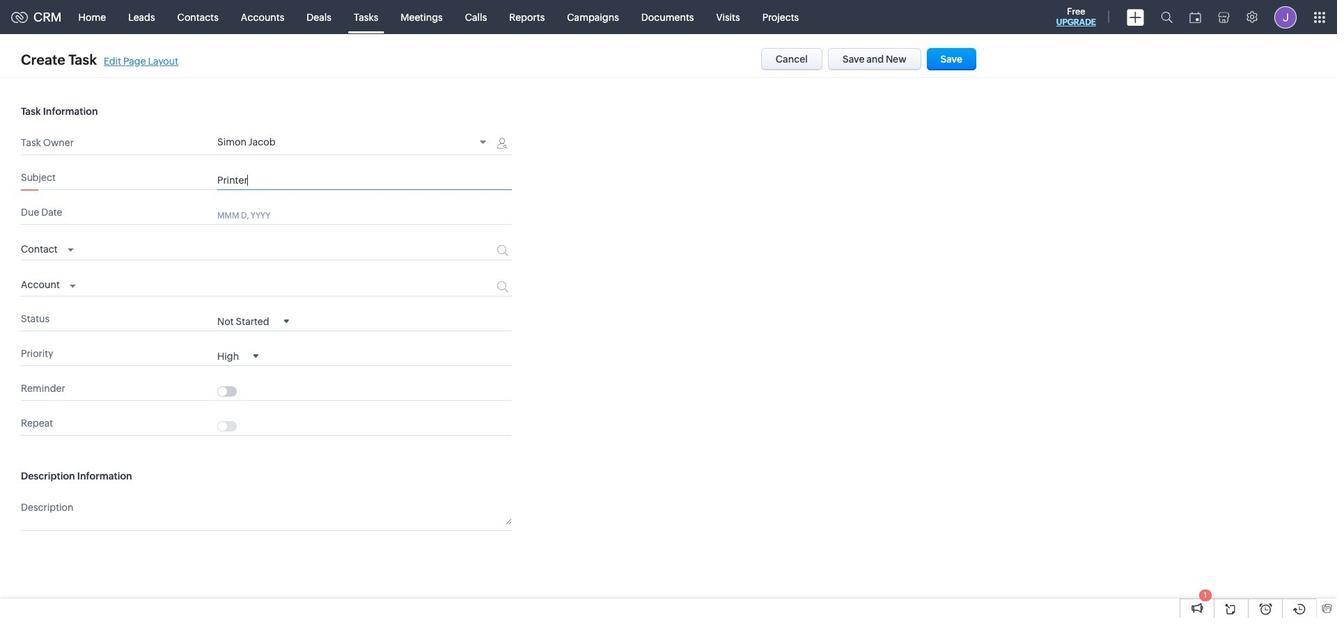 Task type: vqa. For each thing, say whether or not it's contained in the screenshot.
the you
no



Task type: describe. For each thing, give the bounding box(es) containing it.
create menu image
[[1127, 9, 1145, 25]]

search image
[[1162, 11, 1173, 23]]

profile element
[[1267, 0, 1306, 34]]

search element
[[1153, 0, 1182, 34]]

profile image
[[1275, 6, 1298, 28]]

mmm d, yyyy text field
[[217, 210, 468, 221]]

calendar image
[[1190, 11, 1202, 23]]



Task type: locate. For each thing, give the bounding box(es) containing it.
logo image
[[11, 11, 28, 23]]

None field
[[217, 137, 491, 150], [21, 240, 74, 257], [21, 276, 76, 292], [217, 315, 289, 327], [217, 350, 259, 362], [217, 137, 491, 150], [21, 240, 74, 257], [21, 276, 76, 292], [217, 315, 289, 327], [217, 350, 259, 362]]

None text field
[[217, 175, 512, 186], [217, 499, 512, 525], [217, 175, 512, 186], [217, 499, 512, 525]]

create menu element
[[1119, 0, 1153, 34]]

None button
[[761, 48, 823, 70], [829, 48, 922, 70], [927, 48, 977, 70], [761, 48, 823, 70], [829, 48, 922, 70], [927, 48, 977, 70]]



